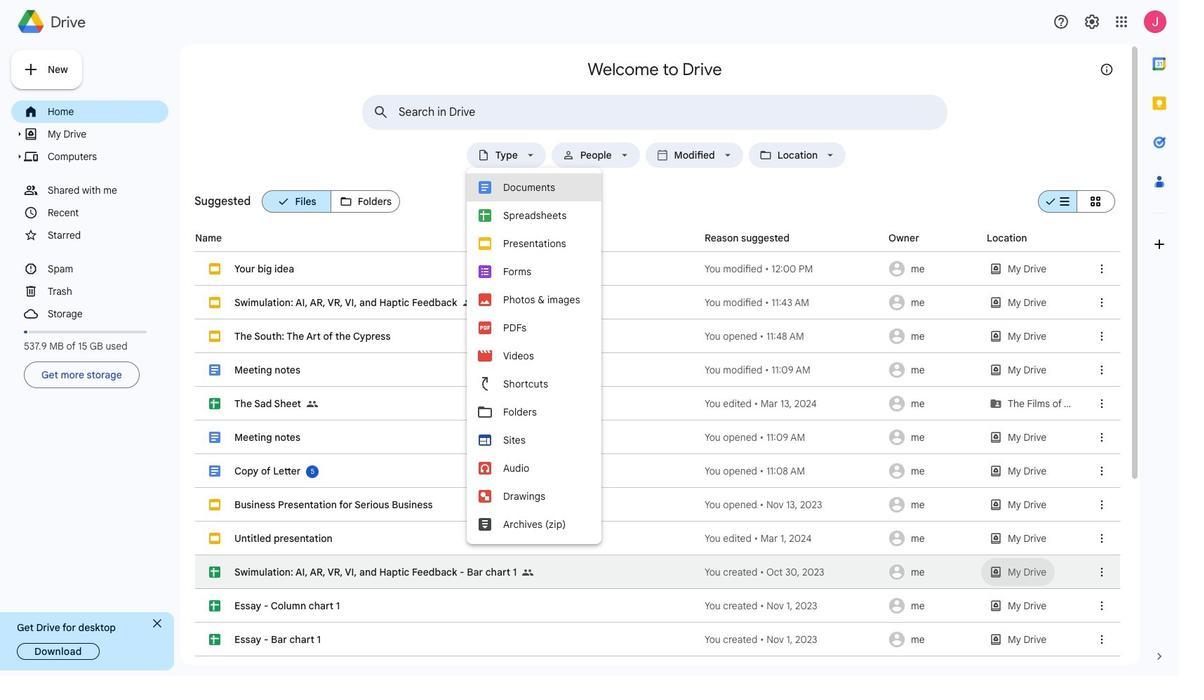 Task type: locate. For each thing, give the bounding box(es) containing it.
owned by me element for you modified • 11:43 am element at the top right
[[885, 286, 983, 319]]

0 vertical spatial google docs: meeting notes element
[[235, 364, 301, 376]]

4 owned by me element from the top
[[885, 353, 983, 387]]

google docs image
[[209, 364, 220, 376], [209, 432, 220, 443], [209, 466, 220, 477]]

10 owned by me element from the top
[[885, 555, 983, 589]]

5 checkbox item from the top
[[467, 286, 602, 314]]

8 cell from the top
[[195, 488, 1121, 522]]

0 vertical spatial google docs image
[[209, 364, 220, 376]]

1 cell from the top
[[195, 252, 1121, 286]]

0 vertical spatial google sheets image
[[209, 398, 220, 409]]

2 google docs: meeting notes element from the top
[[235, 431, 301, 444]]

1 vertical spatial google docs: meeting notes element
[[235, 431, 301, 444]]

5 cell from the top
[[195, 387, 1121, 421]]

menu
[[467, 168, 602, 544]]

List radio
[[1039, 185, 1077, 218]]

2 owned by me element from the top
[[885, 286, 983, 319]]

2 google sheets image from the top
[[209, 600, 220, 612]]

items shared with me element
[[48, 181, 166, 199]]

you modified • 12:00 pm element
[[705, 262, 885, 276]]

shared image for google sheets: the sad sheet element
[[307, 387, 324, 421]]

owned by me element
[[885, 252, 983, 286], [885, 286, 983, 319], [885, 319, 983, 353], [885, 353, 983, 387], [885, 387, 983, 421], [885, 421, 983, 454], [885, 454, 983, 488], [885, 488, 983, 522], [885, 522, 983, 555], [885, 555, 983, 589], [885, 589, 983, 623], [885, 623, 983, 657]]

tab list
[[1140, 44, 1180, 637]]

google sheets image
[[209, 398, 220, 409], [209, 600, 220, 612], [209, 634, 220, 645]]

navigation
[[11, 100, 169, 391]]

you opened • nov 13, 2023 element
[[705, 498, 885, 512]]

Folders radio
[[331, 185, 400, 218]]

shared image
[[463, 286, 480, 319], [463, 298, 474, 309], [307, 399, 318, 410], [292, 657, 309, 676]]

google slides: untitled presentation element
[[235, 532, 333, 545]]

google docs: meeting notes element for you modified • 11:09 am element
[[235, 364, 301, 376]]

owned by me element for you opened • 11:09 am element at the right bottom of the page
[[885, 421, 983, 454]]

10 checkbox item from the top
[[467, 426, 602, 454]]

google slides image
[[209, 263, 220, 275], [209, 297, 220, 308], [209, 331, 220, 342], [209, 533, 220, 544]]

you edited • mar 13, 2024 element
[[705, 397, 885, 411]]

google sheets image left google sheets: the sad sheet element
[[209, 398, 220, 409]]

1 vertical spatial you created • nov 1, 2023 element
[[705, 633, 885, 647]]

Search in Drive field
[[399, 105, 916, 119]]

9 owned by me element from the top
[[885, 522, 983, 555]]

owned by me element for you opened • nov 13, 2023 element
[[885, 488, 983, 522]]

1 google docs: meeting notes element from the top
[[235, 364, 301, 376]]

you modified • 11:43 am element
[[705, 296, 885, 310]]

12 cell from the top
[[195, 623, 1121, 657]]

10 cell from the top
[[195, 555, 1121, 589]]

2 vertical spatial google docs image
[[209, 466, 220, 477]]

google sheets: essay - column chart 1 element
[[235, 600, 340, 612]]

3 google sheets image from the top
[[209, 634, 220, 645]]

google docs image for google docs: meeting notes element related to you modified • 11:09 am element
[[209, 364, 220, 376]]

google slides image for google slides: untitled presentation element
[[209, 533, 220, 544]]

google sheets: swimulation: ai, ar, vr, vi, and haptic feedback - bar chart 1 element
[[235, 566, 517, 579]]

1 owned by me element from the top
[[885, 252, 983, 286]]

google docs: meeting notes element up the google docs: copy of letter element
[[235, 431, 301, 444]]

7 owned by me element from the top
[[885, 454, 983, 488]]

1 vertical spatial google sheets image
[[209, 600, 220, 612]]

tree
[[11, 100, 169, 325]]

modified element
[[672, 150, 718, 161]]

owned by me element for you edited • mar 13, 2024 element
[[885, 387, 983, 421]]

google slides image for google slides: your big idea "element" at the left of the page
[[209, 263, 220, 275]]

9 checkbox item from the top
[[467, 398, 602, 426]]

3 google slides image from the top
[[209, 331, 220, 342]]

google sheets image
[[209, 567, 220, 578]]

toolbar
[[1114, 44, 1132, 86]]

home element
[[48, 103, 166, 121]]

you created • oct 30, 2023 element
[[705, 565, 885, 579]]

google docs: meeting notes element up google sheets: the sad sheet element
[[235, 364, 301, 376]]

google docs: meeting notes element for you opened • 11:09 am element at the right bottom of the page
[[235, 431, 301, 444]]

close image
[[153, 619, 161, 628]]

google sheets image left google sheets: essay - bar chart 1 element
[[209, 634, 220, 645]]

12 owned by me element from the top
[[885, 623, 983, 657]]

2 checkbox item from the top
[[467, 202, 602, 230]]

checkbox item
[[467, 173, 602, 202], [467, 202, 602, 230], [467, 230, 602, 258], [467, 258, 602, 286], [467, 286, 602, 314], [467, 314, 602, 342], [467, 342, 602, 370], [467, 370, 602, 398], [467, 398, 602, 426], [467, 426, 602, 454], [467, 454, 602, 482], [467, 482, 602, 510], [467, 510, 602, 539]]

google sheets image down google sheets icon
[[209, 600, 220, 612]]

1 checkbox item from the top
[[467, 173, 602, 202]]

google docs: meeting notes element
[[235, 364, 301, 376], [235, 431, 301, 444]]

4 google slides image from the top
[[209, 533, 220, 544]]

13 checkbox item from the top
[[467, 510, 602, 539]]

trashed items element
[[48, 282, 166, 301]]

google sheets image for google sheets: essay - bar chart 1 element
[[209, 634, 220, 645]]

google slides image for the google slides: the south: the art of the cypress element
[[209, 331, 220, 342]]

2 vertical spatial google sheets image
[[209, 634, 220, 645]]

1 you created • nov 1, 2023 element from the top
[[705, 599, 885, 613]]

you created • nov 1, 2023 element
[[705, 599, 885, 613], [705, 633, 885, 647]]

owned by me element for the you modified • 12:00 pm element
[[885, 252, 983, 286]]

7 cell from the top
[[195, 454, 1121, 488]]

3 owned by me element from the top
[[885, 319, 983, 353]]

Grid radio
[[1077, 185, 1116, 218]]

tree item
[[11, 100, 169, 123]]

1 google docs image from the top
[[209, 364, 220, 376]]

shared image inside icon
[[523, 567, 534, 579]]

shared image for 'google sheets: swimulation: ai, ar, vr, vi, and haptic feedback - bar chart 1' element
[[523, 555, 539, 589]]

1 google slides image from the top
[[209, 263, 220, 275]]

google docs: copy of letter element
[[235, 465, 301, 477]]

2 google docs image from the top
[[209, 432, 220, 443]]

8 owned by me element from the top
[[885, 488, 983, 522]]

cell
[[195, 252, 1121, 286], [195, 286, 1121, 319], [195, 319, 1121, 353], [195, 353, 1121, 387], [195, 387, 1121, 421], [195, 421, 1121, 454], [195, 454, 1121, 488], [195, 488, 1121, 522], [195, 522, 1121, 555], [195, 555, 1121, 589], [195, 589, 1121, 623], [195, 623, 1121, 657], [195, 657, 1121, 676]]

shared image
[[307, 387, 324, 421], [523, 555, 539, 589], [523, 567, 534, 579]]

you created • nov 1, 2023 element for 1st owned by me "element" from the bottom of the page
[[705, 633, 885, 647]]

1 vertical spatial google docs image
[[209, 432, 220, 443]]

owned by me element for you modified • 11:09 am element
[[885, 353, 983, 387]]

6 owned by me element from the top
[[885, 421, 983, 454]]

2 you created • nov 1, 2023 element from the top
[[705, 633, 885, 647]]

0 vertical spatial you created • nov 1, 2023 element
[[705, 599, 885, 613]]

5 owned by me element from the top
[[885, 387, 983, 421]]

you opened • 11:48 am element
[[705, 329, 885, 343]]

my drive element
[[48, 125, 166, 143]]



Task type: describe. For each thing, give the bounding box(es) containing it.
3 cell from the top
[[195, 319, 1121, 353]]

owned by me element for you created • oct 30, 2023 element
[[885, 555, 983, 589]]

11 checkbox item from the top
[[467, 454, 602, 482]]

recent items element
[[48, 204, 166, 222]]

google sheets image for google sheets: essay - column chart 1 element
[[209, 600, 220, 612]]

google slides: your big idea element
[[235, 263, 294, 275]]

Files radio
[[262, 185, 331, 218]]

google slides: the south: the art of the cypress element
[[235, 330, 391, 343]]

google sheets: essay - bar chart 1 element
[[235, 633, 321, 646]]

you edited • mar 1, 2024 element
[[705, 532, 885, 546]]

you opened • 11:08 am element
[[705, 464, 885, 478]]

pet resume shared google docs image
[[235, 657, 292, 676]]

you opened • 11:09 am element
[[705, 430, 885, 444]]

2 google slides image from the top
[[209, 297, 220, 308]]

3 google docs image from the top
[[209, 466, 220, 477]]

computers element
[[48, 147, 166, 166]]

google slides: swimulation: ai, ar, vr, vi, and haptic feedback element
[[235, 296, 457, 309]]

4 cell from the top
[[195, 353, 1121, 387]]

6 checkbox item from the top
[[467, 314, 602, 342]]

type element
[[493, 150, 521, 161]]

owned by me element for the you opened • 11:08 am element
[[885, 454, 983, 488]]

google sheets: the sad sheet element
[[235, 397, 301, 410]]

7 checkbox item from the top
[[467, 342, 602, 370]]

google slides: business presentation for serious business element
[[235, 499, 433, 511]]

2 cell from the top
[[195, 286, 1121, 319]]

storage element
[[48, 305, 166, 323]]

you created • nov 1, 2023 element for 11th owned by me "element" from the top of the page
[[705, 599, 885, 613]]

owned by me element for the you opened • 11:48 am element
[[885, 319, 983, 353]]

google docs image for you opened • 11:09 am element at the right bottom of the page google docs: meeting notes element
[[209, 432, 220, 443]]

location element
[[775, 150, 821, 161]]

starred items element
[[48, 226, 166, 244]]

11 cell from the top
[[195, 589, 1121, 623]]

you modified • 11:09 am element
[[705, 363, 885, 377]]

4 checkbox item from the top
[[467, 258, 602, 286]]

owned by me element for you edited • mar 1, 2024 element at bottom right
[[885, 522, 983, 555]]

6 cell from the top
[[195, 421, 1121, 454]]

spam element
[[48, 260, 166, 278]]

1 google sheets image from the top
[[209, 398, 220, 409]]

9 cell from the top
[[195, 522, 1121, 555]]

support image
[[1053, 13, 1070, 30]]

3 checkbox item from the top
[[467, 230, 602, 258]]

13 cell from the top
[[195, 657, 1121, 676]]

12 checkbox item from the top
[[467, 482, 602, 510]]

8 checkbox item from the top
[[467, 370, 602, 398]]

11 owned by me element from the top
[[885, 589, 983, 623]]

google slides image
[[209, 499, 220, 510]]

people element
[[578, 150, 615, 161]]



Task type: vqa. For each thing, say whether or not it's contained in the screenshot.
OPEN WITH icon
no



